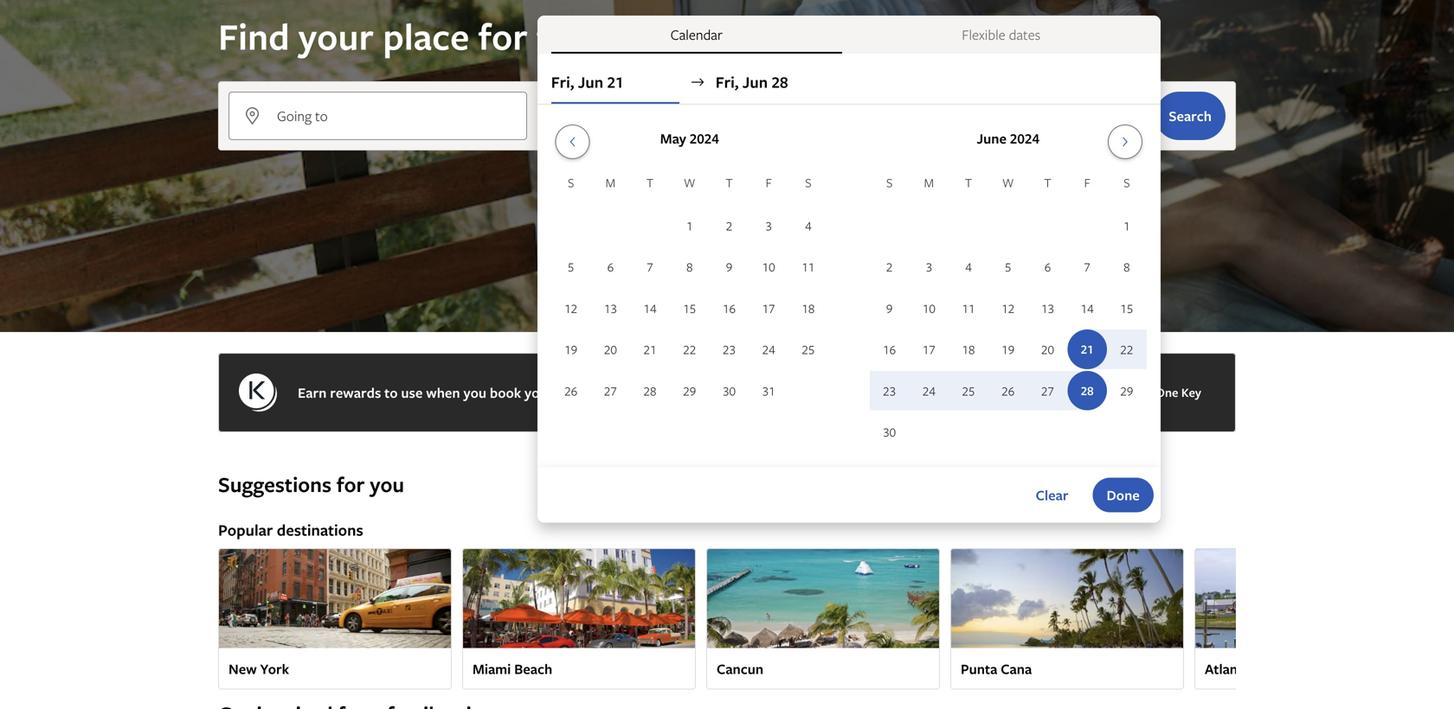 Task type: describe. For each thing, give the bounding box(es) containing it.
bayahibe beach featuring a beach, a sunset and tropical scenes image
[[950, 549, 1184, 649]]

on
[[643, 383, 659, 402]]

expedia,
[[699, 383, 752, 402]]

punta
[[961, 660, 997, 679]]

2 6 button from the left
[[1028, 247, 1068, 287]]

8 for second the 8 button from the right
[[686, 259, 693, 275]]

suggestions
[[218, 470, 332, 499]]

cana
[[1001, 660, 1032, 679]]

1 s from the left
[[568, 174, 574, 191]]

-
[[629, 113, 633, 132]]

16 for topmost 16 button
[[723, 300, 736, 317]]

13 for first 13 button from the right
[[1041, 300, 1054, 317]]

1 15 button from the left
[[670, 289, 709, 328]]

search button
[[1155, 92, 1226, 140]]

wizard region
[[0, 0, 1454, 523]]

1 vertical spatial 2
[[886, 259, 893, 275]]

cancun
[[717, 660, 764, 679]]

your inside wizard region
[[299, 12, 374, 61]]

1 13 button from the left
[[591, 289, 630, 328]]

1 vertical spatial 4 button
[[949, 247, 988, 287]]

may 2024 element
[[551, 173, 828, 413]]

1 5 button from the left
[[551, 247, 591, 287]]

1 6 button from the left
[[591, 247, 630, 287]]

4 t from the left
[[1044, 174, 1051, 191]]

destinations
[[277, 520, 363, 541]]

0 vertical spatial 4 button
[[789, 206, 828, 246]]

1 12 button from the left
[[551, 289, 591, 328]]

getaway
[[587, 383, 639, 402]]

done
[[1107, 486, 1140, 505]]

atlantic city
[[1205, 660, 1282, 679]]

1 vertical spatial 11 button
[[949, 289, 988, 328]]

0 horizontal spatial 11 button
[[789, 247, 828, 287]]

vrbo,
[[662, 383, 696, 402]]

soho - tribeca which includes street scenes and a city image
[[218, 549, 452, 649]]

calendar
[[670, 25, 723, 44]]

suggestions for you
[[218, 470, 404, 499]]

0 vertical spatial 16 button
[[709, 289, 749, 328]]

calendar link
[[551, 16, 842, 54]]

3 t from the left
[[965, 174, 972, 191]]

earn
[[298, 383, 327, 402]]

1 horizontal spatial 2 button
[[870, 247, 909, 287]]

popular destinations
[[218, 520, 363, 541]]

0 vertical spatial 10 button
[[749, 247, 789, 287]]

21 button
[[630, 330, 670, 370]]

2 8 button from the left
[[1107, 247, 1147, 287]]

1 vertical spatial 21
[[610, 113, 625, 132]]

23
[[723, 342, 736, 358]]

29 inside june 2024 element
[[1120, 383, 1133, 399]]

8 for second the 8 button
[[1124, 259, 1130, 275]]

1 20 button from the left
[[591, 330, 630, 370]]

cancun which includes a sandy beach, landscape views and general coastal views image
[[706, 549, 940, 649]]

17 for 17 button to the top
[[762, 300, 775, 317]]

clear button
[[1022, 478, 1082, 513]]

and
[[755, 383, 778, 402]]

19 inside may 2024 element
[[564, 342, 577, 358]]

24
[[762, 342, 775, 358]]

jun 21 - jun 28 button
[[537, 92, 836, 140]]

use
[[401, 383, 423, 402]]

1 1 button from the left
[[670, 206, 709, 246]]

show previous card image
[[208, 613, 229, 627]]

miami
[[473, 660, 511, 679]]

m for may 2024
[[606, 174, 615, 191]]

when
[[426, 383, 460, 402]]

tab list inside wizard region
[[537, 16, 1161, 54]]

7 inside may 2024 element
[[647, 259, 653, 275]]

0 vertical spatial you
[[463, 383, 486, 402]]

4 for 4 button to the top
[[805, 218, 812, 234]]

book
[[490, 383, 521, 402]]

find your place for together
[[218, 12, 679, 61]]

find
[[218, 12, 290, 61]]

1 vertical spatial 30 button
[[870, 413, 909, 452]]

1 horizontal spatial 3 button
[[909, 247, 949, 287]]

22
[[683, 342, 696, 358]]

25 button
[[789, 330, 828, 370]]

0 horizontal spatial 3 button
[[749, 206, 789, 246]]

4 for the bottommost 4 button
[[965, 259, 972, 275]]

31
[[762, 383, 775, 399]]

7 inside june 2024 element
[[1084, 259, 1091, 275]]

jun right directional image
[[743, 71, 768, 93]]

punta cana
[[961, 660, 1032, 679]]

york
[[260, 660, 289, 679]]

4 s from the left
[[1124, 174, 1130, 191]]

3 s from the left
[[886, 174, 893, 191]]

w for may
[[684, 174, 695, 191]]

9 for rightmost the 9 button
[[886, 300, 893, 317]]

fri, for fri, jun 28
[[716, 71, 739, 93]]

0 horizontal spatial you
[[370, 470, 404, 499]]

rewards
[[330, 383, 381, 402]]

16 for 16 button to the right
[[883, 342, 896, 358]]

1 horizontal spatial 9 button
[[870, 289, 909, 328]]

15 for second 15 button from right
[[683, 300, 696, 317]]

1 horizontal spatial 28
[[661, 113, 676, 132]]

29 button inside june 2024 element
[[1107, 371, 1147, 411]]

fri, for fri, jun 21
[[551, 71, 574, 93]]

20 button inside june 2024 element
[[1028, 330, 1068, 370]]

1 vertical spatial your
[[525, 383, 553, 402]]

30 for bottommost 30 button
[[883, 424, 896, 441]]

10 inside may 2024 element
[[762, 259, 775, 275]]

0 horizontal spatial 2
[[726, 218, 732, 234]]

next month image
[[1115, 135, 1136, 149]]

together
[[537, 12, 679, 61]]

fri, jun 21 button
[[551, 61, 679, 104]]

m for june 2024
[[924, 174, 934, 191]]

may 2024
[[660, 129, 719, 148]]

1 14 button from the left
[[630, 289, 670, 328]]

1 for first '1' button from left
[[686, 218, 693, 234]]

11 inside june 2024 element
[[962, 300, 975, 317]]

application inside wizard region
[[551, 118, 1147, 454]]

6 inside june 2024 element
[[1044, 259, 1051, 275]]

flexible dates
[[962, 25, 1041, 44]]

0 vertical spatial 9 button
[[709, 247, 749, 287]]

23 button
[[709, 330, 749, 370]]

1 7 button from the left
[[630, 247, 670, 287]]

29 inside may 2024 element
[[683, 383, 696, 399]]

1 horizontal spatial 17 button
[[909, 330, 949, 370]]

flexible
[[962, 25, 1006, 44]]

0 vertical spatial 17 button
[[749, 289, 789, 328]]

19 inside june 2024 element
[[1002, 342, 1015, 358]]

jun left '-'
[[586, 113, 607, 132]]

fri, jun 28
[[716, 71, 788, 93]]

26
[[564, 383, 577, 399]]

recently viewed region
[[208, 443, 1246, 471]]

0 vertical spatial 21
[[607, 71, 624, 93]]

hotels.com
[[782, 383, 853, 402]]

search
[[1169, 106, 1212, 126]]

atlantic city aquarium which includes a marina, boating and a coastal town image
[[1194, 549, 1428, 649]]

12 for 2nd 12 button from left
[[1002, 300, 1015, 317]]

27
[[604, 383, 617, 399]]

2 13 button from the left
[[1028, 289, 1068, 328]]

3 inside june 2024 element
[[926, 259, 932, 275]]

1 19 button from the left
[[551, 330, 591, 370]]



Task type: locate. For each thing, give the bounding box(es) containing it.
beach
[[514, 660, 552, 679]]

w down june 2024
[[1002, 174, 1014, 191]]

30
[[723, 383, 736, 399], [883, 424, 896, 441]]

14 for first 14 button
[[644, 300, 657, 317]]

1 vertical spatial 9 button
[[870, 289, 909, 328]]

1 horizontal spatial 30
[[883, 424, 896, 441]]

30 inside june 2024 element
[[883, 424, 896, 441]]

0 horizontal spatial 16
[[723, 300, 736, 317]]

30 inside may 2024 element
[[723, 383, 736, 399]]

0 horizontal spatial 6 button
[[591, 247, 630, 287]]

0 vertical spatial 18 button
[[789, 289, 828, 328]]

0 horizontal spatial 13
[[604, 300, 617, 317]]

15
[[683, 300, 696, 317], [1120, 300, 1133, 317]]

1 15 from the left
[[683, 300, 696, 317]]

1 fri, from the left
[[551, 71, 574, 93]]

28 right directional image
[[772, 71, 788, 93]]

12 inside may 2024 element
[[564, 300, 577, 317]]

0 horizontal spatial 1 button
[[670, 206, 709, 246]]

29
[[683, 383, 696, 399], [1120, 383, 1133, 399]]

0 horizontal spatial 20
[[604, 342, 617, 358]]

2 fri, from the left
[[716, 71, 739, 93]]

1 horizontal spatial 6
[[1044, 259, 1051, 275]]

1 horizontal spatial m
[[924, 174, 934, 191]]

1 horizontal spatial you
[[463, 383, 486, 402]]

1 5 from the left
[[568, 259, 574, 275]]

0 vertical spatial 30 button
[[709, 371, 749, 411]]

0 horizontal spatial 12
[[564, 300, 577, 317]]

1
[[686, 218, 693, 234], [1124, 218, 1130, 234]]

m
[[606, 174, 615, 191], [924, 174, 934, 191]]

1 horizontal spatial 8
[[1124, 259, 1130, 275]]

1 horizontal spatial 1 button
[[1107, 206, 1147, 246]]

1 horizontal spatial 18 button
[[949, 330, 988, 370]]

2 14 from the left
[[1081, 300, 1094, 317]]

1 horizontal spatial 29 button
[[1107, 371, 1147, 411]]

new york
[[229, 660, 289, 679]]

0 horizontal spatial 29
[[683, 383, 696, 399]]

16 button right 25 button
[[870, 330, 909, 370]]

18 button
[[789, 289, 828, 328], [949, 330, 988, 370]]

13
[[604, 300, 617, 317], [1041, 300, 1054, 317]]

8
[[686, 259, 693, 275], [1124, 259, 1130, 275]]

application containing may 2024
[[551, 118, 1147, 454]]

2 19 button from the left
[[988, 330, 1028, 370]]

1 horizontal spatial w
[[1002, 174, 1014, 191]]

m inside may 2024 element
[[606, 174, 615, 191]]

28 button
[[630, 371, 670, 411]]

13 inside june 2024 element
[[1041, 300, 1054, 317]]

3 inside may 2024 element
[[766, 218, 772, 234]]

2 13 from the left
[[1041, 300, 1054, 317]]

1 horizontal spatial 13 button
[[1028, 289, 1068, 328]]

f
[[766, 174, 772, 191], [1084, 174, 1090, 191]]

next
[[557, 383, 584, 402]]

earn rewards to use when you book your next getaway on vrbo, expedia, and hotels.com
[[298, 383, 853, 402]]

1 horizontal spatial 18
[[962, 342, 975, 358]]

1 horizontal spatial 7 button
[[1068, 247, 1107, 287]]

16 button
[[709, 289, 749, 328], [870, 330, 909, 370]]

done button
[[1093, 478, 1154, 513]]

flexible dates link
[[856, 16, 1147, 54]]

1 horizontal spatial 2024
[[1010, 129, 1039, 148]]

21 left '-'
[[610, 113, 625, 132]]

17 inside may 2024 element
[[762, 300, 775, 317]]

0 horizontal spatial 7
[[647, 259, 653, 275]]

1 horizontal spatial 12
[[1002, 300, 1015, 317]]

1 7 from the left
[[647, 259, 653, 275]]

11
[[802, 259, 815, 275], [962, 300, 975, 317]]

1 vertical spatial 3 button
[[909, 247, 949, 287]]

city
[[1257, 660, 1282, 679]]

8 button
[[670, 247, 709, 287], [1107, 247, 1147, 287]]

for up destinations
[[337, 470, 365, 499]]

1 12 from the left
[[564, 300, 577, 317]]

june
[[977, 129, 1007, 148]]

2 29 button from the left
[[1107, 371, 1147, 411]]

tab list
[[537, 16, 1161, 54]]

31 button
[[749, 371, 789, 411]]

5 button inside june 2024 element
[[988, 247, 1028, 287]]

1 horizontal spatial 1
[[1124, 218, 1130, 234]]

2 7 button from the left
[[1068, 247, 1107, 287]]

1 horizontal spatial 10
[[923, 300, 936, 317]]

w inside june 2024 element
[[1002, 174, 1014, 191]]

6 button
[[591, 247, 630, 287], [1028, 247, 1068, 287]]

1 horizontal spatial 7
[[1084, 259, 1091, 275]]

0 horizontal spatial 2 button
[[709, 206, 749, 246]]

1 horizontal spatial for
[[478, 12, 528, 61]]

1 vertical spatial 16
[[883, 342, 896, 358]]

12 for second 12 button from the right
[[564, 300, 577, 317]]

9 inside june 2024 element
[[886, 300, 893, 317]]

2 7 from the left
[[1084, 259, 1091, 275]]

f inside june 2024 element
[[1084, 174, 1090, 191]]

jun 21 - jun 28
[[586, 113, 676, 132]]

0 horizontal spatial fri,
[[551, 71, 574, 93]]

0 vertical spatial 2
[[726, 218, 732, 234]]

0 horizontal spatial 2024
[[690, 129, 719, 148]]

2 s from the left
[[805, 174, 812, 191]]

2 12 button from the left
[[988, 289, 1028, 328]]

1 horizontal spatial 3
[[926, 259, 932, 275]]

previous month image
[[562, 135, 583, 149]]

12 button
[[551, 289, 591, 328], [988, 289, 1028, 328]]

5
[[568, 259, 574, 275], [1005, 259, 1011, 275]]

0 horizontal spatial for
[[337, 470, 365, 499]]

1 29 button from the left
[[670, 371, 709, 411]]

16 inside may 2024 element
[[723, 300, 736, 317]]

13 button
[[591, 289, 630, 328], [1028, 289, 1068, 328]]

2 f from the left
[[1084, 174, 1090, 191]]

0 vertical spatial 28
[[772, 71, 788, 93]]

0 horizontal spatial 4
[[805, 218, 812, 234]]

4
[[805, 218, 812, 234], [965, 259, 972, 275]]

0 horizontal spatial 15
[[683, 300, 696, 317]]

1 horizontal spatial 19 button
[[988, 330, 1028, 370]]

to
[[384, 383, 398, 402]]

2 vertical spatial 28
[[644, 383, 657, 399]]

fri, jun 28 button
[[716, 61, 844, 104]]

1 inside may 2024 element
[[686, 218, 693, 234]]

atlantic
[[1205, 660, 1254, 679]]

2 horizontal spatial 28
[[772, 71, 788, 93]]

17 button
[[749, 289, 789, 328], [909, 330, 949, 370]]

21 inside may 2024 element
[[644, 342, 657, 358]]

1 t from the left
[[646, 174, 654, 191]]

1 m from the left
[[606, 174, 615, 191]]

2 1 button from the left
[[1107, 206, 1147, 246]]

m inside june 2024 element
[[924, 174, 934, 191]]

1 for first '1' button from right
[[1124, 218, 1130, 234]]

21 left 22
[[644, 342, 657, 358]]

13 for 1st 13 button from the left
[[604, 300, 617, 317]]

28 left vrbo,
[[644, 383, 657, 399]]

12 inside june 2024 element
[[1002, 300, 1015, 317]]

dates
[[1009, 25, 1041, 44]]

june 2024
[[977, 129, 1039, 148]]

9 inside may 2024 element
[[726, 259, 732, 275]]

0 vertical spatial 17
[[762, 300, 775, 317]]

f for may 2024
[[766, 174, 772, 191]]

6 inside may 2024 element
[[607, 259, 614, 275]]

28 inside may 2024 element
[[644, 383, 657, 399]]

20
[[604, 342, 617, 358], [1041, 342, 1054, 358]]

16 up 23
[[723, 300, 736, 317]]

0 horizontal spatial 13 button
[[591, 289, 630, 328]]

0 horizontal spatial 18 button
[[789, 289, 828, 328]]

1 20 from the left
[[604, 342, 617, 358]]

1 horizontal spatial 16 button
[[870, 330, 909, 370]]

w down may 2024
[[684, 174, 695, 191]]

for
[[478, 12, 528, 61], [337, 470, 365, 499]]

1 29 from the left
[[683, 383, 696, 399]]

0 horizontal spatial 28
[[644, 383, 657, 399]]

20 button
[[591, 330, 630, 370], [1028, 330, 1068, 370]]

1 vertical spatial 10 button
[[909, 289, 949, 328]]

2 vertical spatial 21
[[644, 342, 657, 358]]

1 horizontal spatial fri,
[[716, 71, 739, 93]]

1 horizontal spatial 11
[[962, 300, 975, 317]]

popular
[[218, 520, 273, 541]]

2 15 from the left
[[1120, 300, 1133, 317]]

1 inside june 2024 element
[[1124, 218, 1130, 234]]

2 m from the left
[[924, 174, 934, 191]]

2 5 button from the left
[[988, 247, 1028, 287]]

2 20 button from the left
[[1028, 330, 1068, 370]]

15 for 2nd 15 button from the left
[[1120, 300, 1133, 317]]

2024
[[690, 129, 719, 148], [1010, 129, 1039, 148]]

19
[[564, 342, 577, 358], [1002, 342, 1015, 358]]

14 for 2nd 14 button
[[1081, 300, 1094, 317]]

0 vertical spatial 2 button
[[709, 206, 749, 246]]

16
[[723, 300, 736, 317], [883, 342, 896, 358]]

miami beach
[[473, 660, 552, 679]]

16 button up the 23 button
[[709, 289, 749, 328]]

0 horizontal spatial 9 button
[[709, 247, 749, 287]]

0 horizontal spatial 8 button
[[670, 247, 709, 287]]

28 right '-'
[[661, 113, 676, 132]]

1 horizontal spatial 6 button
[[1028, 247, 1068, 287]]

0 horizontal spatial 12 button
[[551, 289, 591, 328]]

2 w from the left
[[1002, 174, 1014, 191]]

fri, right directional image
[[716, 71, 739, 93]]

s
[[568, 174, 574, 191], [805, 174, 812, 191], [886, 174, 893, 191], [1124, 174, 1130, 191]]

may
[[660, 129, 686, 148]]

miami beach featuring a city and street scenes image
[[462, 549, 696, 649]]

new
[[229, 660, 257, 679]]

27 button
[[591, 371, 630, 411]]

3 button
[[749, 206, 789, 246], [909, 247, 949, 287]]

2
[[726, 218, 732, 234], [886, 259, 893, 275]]

4 button
[[789, 206, 828, 246], [949, 247, 988, 287]]

1 vertical spatial 3
[[926, 259, 932, 275]]

8 inside may 2024 element
[[686, 259, 693, 275]]

1 horizontal spatial 20
[[1041, 342, 1054, 358]]

14 inside june 2024 element
[[1081, 300, 1094, 317]]

18 inside may 2024 element
[[802, 300, 815, 317]]

tab list containing calendar
[[537, 16, 1161, 54]]

1 w from the left
[[684, 174, 695, 191]]

5 inside may 2024 element
[[568, 259, 574, 275]]

1 horizontal spatial 16
[[883, 342, 896, 358]]

f for june 2024
[[1084, 174, 1090, 191]]

16 inside june 2024 element
[[883, 342, 896, 358]]

2 t from the left
[[726, 174, 733, 191]]

your left next
[[525, 383, 553, 402]]

f inside may 2024 element
[[766, 174, 772, 191]]

1 8 from the left
[[686, 259, 693, 275]]

2 19 from the left
[[1002, 342, 1015, 358]]

25
[[802, 342, 815, 358]]

0 horizontal spatial your
[[299, 12, 374, 61]]

for inside wizard region
[[478, 12, 528, 61]]

15 inside may 2024 element
[[683, 300, 696, 317]]

1 vertical spatial 10
[[923, 300, 936, 317]]

21
[[607, 71, 624, 93], [610, 113, 625, 132], [644, 342, 657, 358]]

1 horizontal spatial 10 button
[[909, 289, 949, 328]]

24 button
[[749, 330, 789, 370]]

10
[[762, 259, 775, 275], [923, 300, 936, 317]]

1 horizontal spatial 14
[[1081, 300, 1094, 317]]

1 button
[[670, 206, 709, 246], [1107, 206, 1147, 246]]

7 button
[[630, 247, 670, 287], [1068, 247, 1107, 287]]

17 inside june 2024 element
[[923, 342, 936, 358]]

15 button
[[670, 289, 709, 328], [1107, 289, 1147, 328]]

show next card image
[[1226, 613, 1246, 627]]

1 6 from the left
[[607, 259, 614, 275]]

1 f from the left
[[766, 174, 772, 191]]

jun
[[578, 71, 603, 93], [743, 71, 768, 93], [586, 113, 607, 132], [636, 113, 657, 132]]

16 right 25 button
[[883, 342, 896, 358]]

1 1 from the left
[[686, 218, 693, 234]]

15 inside june 2024 element
[[1120, 300, 1133, 317]]

1 19 from the left
[[564, 342, 577, 358]]

0 vertical spatial 18
[[802, 300, 815, 317]]

0 horizontal spatial 5 button
[[551, 247, 591, 287]]

2 12 from the left
[[1002, 300, 1015, 317]]

2 15 button from the left
[[1107, 289, 1147, 328]]

june 2024 element
[[870, 173, 1147, 454]]

2024 for may 2024
[[690, 129, 719, 148]]

jun down together
[[578, 71, 603, 93]]

5 button
[[551, 247, 591, 287], [988, 247, 1028, 287]]

0 vertical spatial 9
[[726, 259, 732, 275]]

1 horizontal spatial 14 button
[[1068, 289, 1107, 328]]

0 horizontal spatial 30 button
[[709, 371, 749, 411]]

1 8 button from the left
[[670, 247, 709, 287]]

1 horizontal spatial f
[[1084, 174, 1090, 191]]

2 8 from the left
[[1124, 259, 1130, 275]]

2 button
[[709, 206, 749, 246], [870, 247, 909, 287]]

21 up jun 21 - jun 28
[[607, 71, 624, 93]]

w for june
[[1002, 174, 1014, 191]]

2024 right june
[[1010, 129, 1039, 148]]

1 vertical spatial for
[[337, 470, 365, 499]]

0 vertical spatial for
[[478, 12, 528, 61]]

11 inside may 2024 element
[[802, 259, 815, 275]]

1 horizontal spatial 4 button
[[949, 247, 988, 287]]

1 horizontal spatial 17
[[923, 342, 936, 358]]

1 horizontal spatial 19
[[1002, 342, 1015, 358]]

fri, jun 21
[[551, 71, 624, 93]]

for right place
[[478, 12, 528, 61]]

fri,
[[551, 71, 574, 93], [716, 71, 739, 93]]

0 horizontal spatial m
[[606, 174, 615, 191]]

18 inside june 2024 element
[[962, 342, 975, 358]]

2 5 from the left
[[1005, 259, 1011, 275]]

1 vertical spatial 18 button
[[949, 330, 988, 370]]

14 button
[[630, 289, 670, 328], [1068, 289, 1107, 328]]

1 vertical spatial 11
[[962, 300, 975, 317]]

you
[[463, 383, 486, 402], [370, 470, 404, 499]]

1 2024 from the left
[[690, 129, 719, 148]]

0 horizontal spatial 9
[[726, 259, 732, 275]]

26 button
[[551, 371, 591, 411]]

2024 for june 2024
[[1010, 129, 1039, 148]]

2 14 button from the left
[[1068, 289, 1107, 328]]

12
[[564, 300, 577, 317], [1002, 300, 1015, 317]]

0 horizontal spatial 14
[[644, 300, 657, 317]]

1 13 from the left
[[604, 300, 617, 317]]

9 for the top the 9 button
[[726, 259, 732, 275]]

14 inside may 2024 element
[[644, 300, 657, 317]]

22 button
[[670, 330, 709, 370]]

1 horizontal spatial 29
[[1120, 383, 1133, 399]]

directional image
[[690, 74, 705, 90]]

10 button
[[749, 247, 789, 287], [909, 289, 949, 328]]

1 horizontal spatial 20 button
[[1028, 330, 1068, 370]]

application
[[551, 118, 1147, 454]]

2 29 from the left
[[1120, 383, 1133, 399]]

30 for 30 button to the left
[[723, 383, 736, 399]]

5 inside june 2024 element
[[1005, 259, 1011, 275]]

place
[[383, 12, 469, 61]]

2 20 from the left
[[1041, 342, 1054, 358]]

0 horizontal spatial 1
[[686, 218, 693, 234]]

8 inside june 2024 element
[[1124, 259, 1130, 275]]

1 horizontal spatial 15 button
[[1107, 289, 1147, 328]]

18
[[802, 300, 815, 317], [962, 342, 975, 358]]

0 vertical spatial 30
[[723, 383, 736, 399]]

0 horizontal spatial 3
[[766, 218, 772, 234]]

1 14 from the left
[[644, 300, 657, 317]]

1 horizontal spatial 9
[[886, 300, 893, 317]]

29 button inside may 2024 element
[[670, 371, 709, 411]]

1 horizontal spatial 5
[[1005, 259, 1011, 275]]

13 inside may 2024 element
[[604, 300, 617, 317]]

2 2024 from the left
[[1010, 129, 1039, 148]]

clear
[[1036, 486, 1069, 505]]

2 6 from the left
[[1044, 259, 1051, 275]]

1 horizontal spatial 12 button
[[988, 289, 1028, 328]]

w inside may 2024 element
[[684, 174, 695, 191]]

fri, up the previous month icon
[[551, 71, 574, 93]]

your right find on the top of the page
[[299, 12, 374, 61]]

17 for right 17 button
[[923, 342, 936, 358]]

0 horizontal spatial 15 button
[[670, 289, 709, 328]]

17
[[762, 300, 775, 317], [923, 342, 936, 358]]

2024 right may
[[690, 129, 719, 148]]

jun right '-'
[[636, 113, 657, 132]]

1 vertical spatial you
[[370, 470, 404, 499]]

2 1 from the left
[[1124, 218, 1130, 234]]

1 horizontal spatial 11 button
[[949, 289, 988, 328]]

10 inside june 2024 element
[[923, 300, 936, 317]]



Task type: vqa. For each thing, say whether or not it's contained in the screenshot.
the bottommost 17 button
yes



